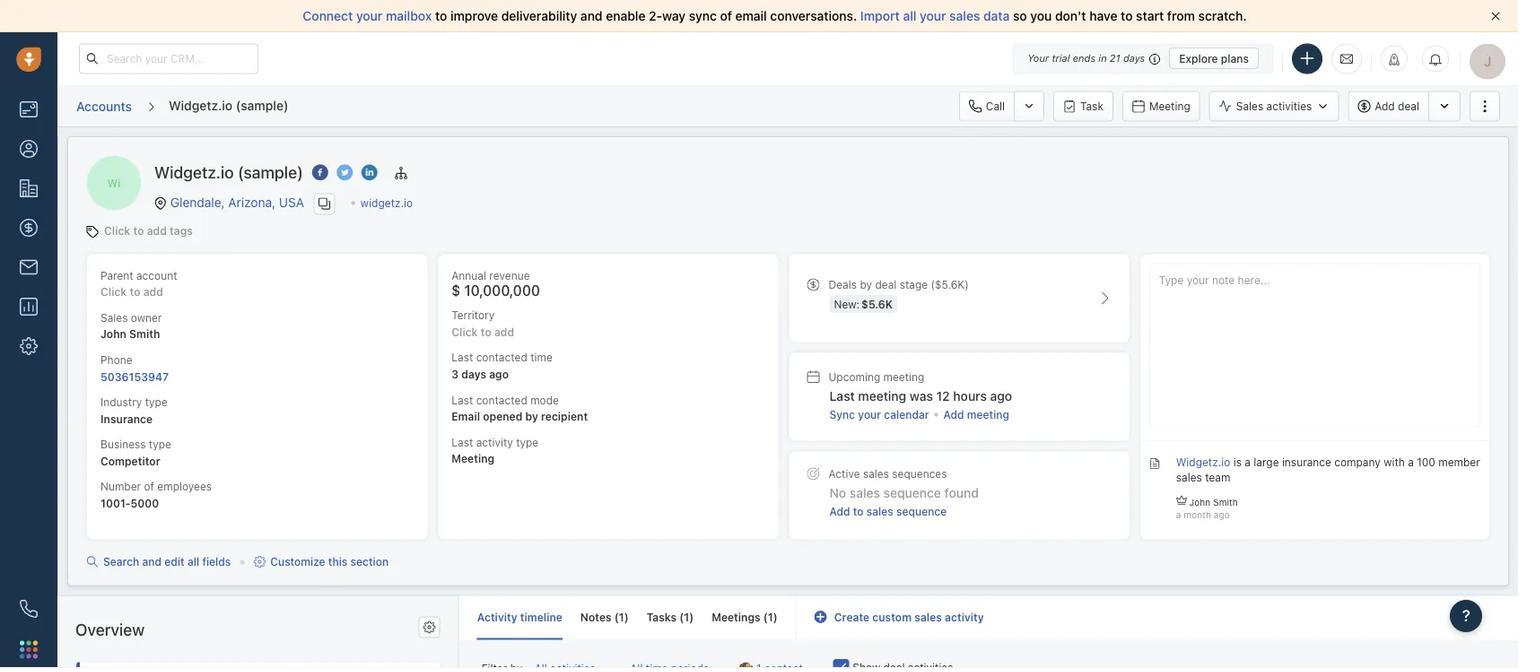 Task type: locate. For each thing, give the bounding box(es) containing it.
ago for 3 days ago
[[489, 368, 509, 381]]

ago up 'last contacted mode email opened by recipient'
[[489, 368, 509, 381]]

1 right tasks at the left
[[684, 611, 690, 624]]

by up new: $5.6k
[[860, 279, 873, 291]]

0 horizontal spatial by
[[526, 411, 538, 423]]

(
[[615, 611, 619, 624], [680, 611, 684, 624], [764, 611, 768, 624]]

0 vertical spatial click
[[104, 225, 130, 237]]

1 vertical spatial click
[[101, 286, 127, 298]]

0 vertical spatial sales
[[1237, 100, 1264, 113]]

last inside 'last contacted mode email opened by recipient'
[[452, 394, 473, 406]]

smith
[[129, 328, 160, 341], [1214, 497, 1238, 507]]

activity down opened
[[476, 436, 513, 449]]

ago
[[489, 368, 509, 381], [991, 389, 1013, 404], [1214, 510, 1230, 520]]

parent
[[101, 269, 133, 282]]

and left enable
[[581, 9, 603, 23]]

1 horizontal spatial activity
[[945, 611, 984, 624]]

last for last activity type meeting
[[452, 436, 473, 449]]

0 vertical spatial add
[[1375, 100, 1396, 113]]

add
[[147, 225, 167, 237], [143, 286, 163, 298], [495, 326, 514, 339]]

ago down john smith at the bottom right of the page
[[1214, 510, 1230, 520]]

ago inside "last contacted time 3 days ago"
[[489, 368, 509, 381]]

to left start
[[1121, 9, 1133, 23]]

2 vertical spatial add
[[495, 326, 514, 339]]

1 horizontal spatial and
[[581, 9, 603, 23]]

sales down widgetz.io link
[[1177, 472, 1203, 484]]

to inside territory click to add
[[481, 326, 492, 339]]

0 horizontal spatial sales
[[101, 311, 128, 324]]

add inside territory click to add
[[495, 326, 514, 339]]

widgetz.io up team
[[1177, 456, 1231, 469]]

1 for notes ( 1 )
[[619, 611, 624, 624]]

sales
[[1237, 100, 1264, 113], [101, 311, 128, 324]]

1 horizontal spatial john
[[1190, 497, 1211, 507]]

add inside button
[[1375, 100, 1396, 113]]

0 horizontal spatial (
[[615, 611, 619, 624]]

activity timeline
[[477, 611, 563, 624]]

1 vertical spatial of
[[144, 481, 154, 493]]

deals by deal stage ($5.6k)
[[829, 279, 969, 291]]

business type competitor
[[101, 438, 171, 468]]

glendale, arizona, usa link
[[170, 195, 304, 210]]

days
[[1124, 53, 1146, 64], [462, 368, 487, 381]]

trial
[[1052, 53, 1070, 64]]

0 horizontal spatial and
[[142, 556, 162, 569]]

2-
[[649, 9, 662, 23]]

1 vertical spatial contacted
[[476, 394, 528, 406]]

sequence
[[884, 486, 942, 501], [897, 506, 947, 518]]

( right meetings
[[764, 611, 768, 624]]

sales for sales activities
[[1237, 100, 1264, 113]]

contacted down territory click to add at the left of the page
[[476, 352, 528, 364]]

a left month
[[1177, 510, 1182, 520]]

create custom sales activity link
[[815, 611, 984, 624]]

sales
[[950, 9, 981, 23], [863, 468, 890, 481], [1177, 472, 1203, 484], [850, 486, 881, 501], [867, 506, 894, 518], [915, 611, 942, 624]]

1 horizontal spatial )
[[690, 611, 694, 624]]

contacted inside 'last contacted mode email opened by recipient'
[[476, 394, 528, 406]]

100
[[1418, 456, 1436, 469]]

john up phone
[[101, 328, 126, 341]]

1 right meetings
[[768, 611, 773, 624]]

0 horizontal spatial john
[[101, 328, 126, 341]]

ago right the hours
[[991, 389, 1013, 404]]

2 horizontal spatial 1
[[768, 611, 773, 624]]

$5.6k
[[862, 299, 893, 311]]

0 horizontal spatial your
[[356, 9, 383, 23]]

meeting down email
[[452, 453, 495, 466]]

click down the parent
[[101, 286, 127, 298]]

john up month
[[1190, 497, 1211, 507]]

type for business type competitor
[[149, 438, 171, 451]]

sales activities
[[1237, 100, 1313, 113]]

meeting
[[884, 371, 925, 383], [858, 389, 907, 404], [968, 409, 1010, 422]]

of up '5000'
[[144, 481, 154, 493]]

last inside "last contacted time 3 days ago"
[[452, 352, 473, 364]]

activity right custom
[[945, 611, 984, 624]]

1 1 from the left
[[619, 611, 624, 624]]

john inside sales owner john smith
[[101, 328, 126, 341]]

close image
[[1492, 12, 1501, 21]]

0 horizontal spatial )
[[624, 611, 629, 624]]

3 ) from the left
[[773, 611, 778, 624]]

0 vertical spatial all
[[903, 9, 917, 23]]

smith down owner
[[129, 328, 160, 341]]

add for add meeting
[[944, 409, 965, 422]]

1 horizontal spatial deal
[[1399, 100, 1420, 113]]

0 horizontal spatial smith
[[129, 328, 160, 341]]

0 vertical spatial (sample)
[[236, 98, 289, 112]]

mode
[[531, 394, 559, 406]]

2 1 from the left
[[684, 611, 690, 624]]

meeting up sync your calendar
[[858, 389, 907, 404]]

click up the parent
[[104, 225, 130, 237]]

twitter circled image
[[337, 163, 353, 182]]

1 vertical spatial deal
[[876, 279, 897, 291]]

1 vertical spatial meeting
[[452, 453, 495, 466]]

your right sync
[[858, 409, 882, 422]]

2 vertical spatial add
[[830, 506, 851, 518]]

2 horizontal spatial )
[[773, 611, 778, 624]]

your
[[356, 9, 383, 23], [920, 9, 947, 23], [858, 409, 882, 422]]

1 horizontal spatial ago
[[991, 389, 1013, 404]]

2 ) from the left
[[690, 611, 694, 624]]

last inside last activity type meeting
[[452, 436, 473, 449]]

0 horizontal spatial ago
[[489, 368, 509, 381]]

1 horizontal spatial sales
[[1237, 100, 1264, 113]]

1 vertical spatial john
[[1190, 497, 1211, 507]]

your right import at the right
[[920, 9, 947, 23]]

all right edit
[[187, 556, 199, 569]]

add left tags
[[147, 225, 167, 237]]

add down what's new image
[[1375, 100, 1396, 113]]

0 vertical spatial of
[[720, 9, 732, 23]]

sales left the activities
[[1237, 100, 1264, 113]]

last up 3
[[452, 352, 473, 364]]

2 horizontal spatial a
[[1409, 456, 1414, 469]]

to down active
[[853, 506, 864, 518]]

industry
[[101, 396, 142, 409]]

connect your mailbox to improve deliverability and enable 2-way sync of email conversations. import all your sales data so you don't have to start from scratch.
[[303, 9, 1247, 23]]

opened
[[483, 411, 523, 423]]

a
[[1245, 456, 1251, 469], [1409, 456, 1414, 469], [1177, 510, 1182, 520]]

enable
[[606, 9, 646, 23]]

1 vertical spatial add
[[143, 286, 163, 298]]

0 vertical spatial and
[[581, 9, 603, 23]]

0 vertical spatial add
[[147, 225, 167, 237]]

type down 5036153947 link
[[145, 396, 168, 409]]

last up email
[[452, 394, 473, 406]]

1 ( from the left
[[615, 611, 619, 624]]

deal up "$5.6k"
[[876, 279, 897, 291]]

0 horizontal spatial deal
[[876, 279, 897, 291]]

0 horizontal spatial activity
[[476, 436, 513, 449]]

to down the parent
[[130, 286, 140, 298]]

annual
[[452, 269, 487, 282]]

widgetz.io (sample) down search your crm... text box
[[169, 98, 289, 112]]

0 horizontal spatial meeting
[[452, 453, 495, 466]]

fields
[[202, 556, 231, 569]]

) for tasks ( 1 )
[[690, 611, 694, 624]]

widgetz.io down search your crm... text box
[[169, 98, 233, 112]]

to right mailbox
[[435, 9, 447, 23]]

add for add deal
[[1375, 100, 1396, 113]]

have
[[1090, 9, 1118, 23]]

0 horizontal spatial add
[[830, 506, 851, 518]]

your trial ends in 21 days
[[1028, 53, 1146, 64]]

0 vertical spatial meeting
[[884, 371, 925, 383]]

contacted inside "last contacted time 3 days ago"
[[476, 352, 528, 364]]

1
[[619, 611, 624, 624], [684, 611, 690, 624], [768, 611, 773, 624]]

type
[[145, 396, 168, 409], [516, 436, 539, 449], [149, 438, 171, 451]]

) right tasks at the left
[[690, 611, 694, 624]]

month
[[1184, 510, 1212, 520]]

your inside 'link'
[[858, 409, 882, 422]]

add
[[1375, 100, 1396, 113], [944, 409, 965, 422], [830, 506, 851, 518]]

what's new image
[[1389, 53, 1401, 66]]

new: $5.6k
[[834, 298, 893, 311]]

1 horizontal spatial your
[[858, 409, 882, 422]]

1 contacted from the top
[[476, 352, 528, 364]]

sales left owner
[[101, 311, 128, 324]]

last down email
[[452, 436, 473, 449]]

1 vertical spatial add
[[944, 409, 965, 422]]

send email image
[[1341, 51, 1354, 66]]

0 vertical spatial contacted
[[476, 352, 528, 364]]

1 for tasks ( 1 )
[[684, 611, 690, 624]]

glendale,
[[170, 195, 225, 210]]

0 horizontal spatial of
[[144, 481, 154, 493]]

(sample)
[[236, 98, 289, 112], [238, 163, 303, 182]]

1 horizontal spatial by
[[860, 279, 873, 291]]

number
[[101, 481, 141, 493]]

deal down what's new image
[[1399, 100, 1420, 113]]

5000
[[131, 497, 159, 510]]

1 vertical spatial sales
[[101, 311, 128, 324]]

1 horizontal spatial (
[[680, 611, 684, 624]]

0 vertical spatial smith
[[129, 328, 160, 341]]

0 vertical spatial deal
[[1399, 100, 1420, 113]]

by inside 'last contacted mode email opened by recipient'
[[526, 411, 538, 423]]

add down 12 in the bottom of the page
[[944, 409, 965, 422]]

phone 5036153947
[[101, 354, 169, 383]]

email
[[452, 411, 480, 423]]

meeting for upcoming
[[884, 371, 925, 383]]

1 horizontal spatial 1
[[684, 611, 690, 624]]

widgetz.io up glendale,
[[154, 163, 234, 182]]

deal
[[1399, 100, 1420, 113], [876, 279, 897, 291]]

1 vertical spatial widgetz.io (sample)
[[154, 163, 303, 182]]

1 vertical spatial meeting
[[858, 389, 907, 404]]

1 vertical spatial (sample)
[[238, 163, 303, 182]]

add down the account
[[143, 286, 163, 298]]

your left mailbox
[[356, 9, 383, 23]]

accounts link
[[75, 92, 133, 120]]

1 vertical spatial ago
[[991, 389, 1013, 404]]

meeting for last
[[858, 389, 907, 404]]

days inside "last contacted time 3 days ago"
[[462, 368, 487, 381]]

wi button
[[86, 155, 142, 211]]

0 vertical spatial activity
[[476, 436, 513, 449]]

search and edit all fields link
[[86, 554, 231, 570]]

add down no
[[830, 506, 851, 518]]

your for calendar
[[858, 409, 882, 422]]

2 vertical spatial ago
[[1214, 510, 1230, 520]]

2 vertical spatial widgetz.io
[[1177, 456, 1231, 469]]

days right 21
[[1124, 53, 1146, 64]]

1 vertical spatial days
[[462, 368, 487, 381]]

1 vertical spatial and
[[142, 556, 162, 569]]

1 horizontal spatial a
[[1245, 456, 1251, 469]]

1 horizontal spatial add
[[944, 409, 965, 422]]

last for last meeting was 12 hours ago
[[830, 389, 855, 404]]

by down mode
[[526, 411, 538, 423]]

2 horizontal spatial (
[[764, 611, 768, 624]]

start
[[1137, 9, 1164, 23]]

to inside no sales sequence found add to sales sequence
[[853, 506, 864, 518]]

mng settings image
[[423, 621, 436, 634]]

sales inside sales owner john smith
[[101, 311, 128, 324]]

1 horizontal spatial meeting
[[1150, 100, 1191, 113]]

0 horizontal spatial a
[[1177, 510, 1182, 520]]

territory
[[452, 309, 495, 322]]

1 horizontal spatial all
[[903, 9, 917, 23]]

your for mailbox
[[356, 9, 383, 23]]

in
[[1099, 53, 1107, 64]]

a left 100
[[1409, 456, 1414, 469]]

of right 'sync'
[[720, 9, 732, 23]]

0 vertical spatial meeting
[[1150, 100, 1191, 113]]

and
[[581, 9, 603, 23], [142, 556, 162, 569]]

add inside no sales sequence found add to sales sequence
[[830, 506, 851, 518]]

activity
[[476, 436, 513, 449], [945, 611, 984, 624]]

( right notes
[[615, 611, 619, 624]]

to down territory
[[481, 326, 492, 339]]

sales right custom
[[915, 611, 942, 624]]

linkedin circled image
[[361, 163, 378, 182]]

0 vertical spatial by
[[860, 279, 873, 291]]

create custom sales activity
[[835, 611, 984, 624]]

sync
[[830, 409, 856, 422]]

meeting down explore
[[1150, 100, 1191, 113]]

1 right notes
[[619, 611, 624, 624]]

0 vertical spatial ago
[[489, 368, 509, 381]]

smith down team
[[1214, 497, 1238, 507]]

a right is
[[1245, 456, 1251, 469]]

1 vertical spatial by
[[526, 411, 538, 423]]

and left edit
[[142, 556, 162, 569]]

hours
[[954, 389, 987, 404]]

phone image
[[20, 601, 38, 618]]

1 vertical spatial all
[[187, 556, 199, 569]]

contacted for days
[[476, 352, 528, 364]]

2 horizontal spatial add
[[1375, 100, 1396, 113]]

3 ( from the left
[[764, 611, 768, 624]]

territory click to add
[[452, 309, 514, 339]]

way
[[662, 9, 686, 23]]

type for industry type insurance
[[145, 396, 168, 409]]

sales left data
[[950, 9, 981, 23]]

5036153947
[[101, 371, 169, 383]]

1 horizontal spatial of
[[720, 9, 732, 23]]

3 1 from the left
[[768, 611, 773, 624]]

2 ( from the left
[[680, 611, 684, 624]]

) right notes
[[624, 611, 629, 624]]

tasks
[[647, 611, 677, 624]]

click down territory
[[452, 326, 478, 339]]

type inside business type competitor
[[149, 438, 171, 451]]

with
[[1384, 456, 1406, 469]]

meeting down the hours
[[968, 409, 1010, 422]]

widgetz.io (sample) up glendale, arizona, usa
[[154, 163, 303, 182]]

0 horizontal spatial days
[[462, 368, 487, 381]]

0 vertical spatial john
[[101, 328, 126, 341]]

upcoming meeting
[[829, 371, 925, 383]]

1 ) from the left
[[624, 611, 629, 624]]

type inside the industry type insurance
[[145, 396, 168, 409]]

type down 'last contacted mode email opened by recipient'
[[516, 436, 539, 449]]

2 vertical spatial meeting
[[968, 409, 1010, 422]]

) for notes ( 1 )
[[624, 611, 629, 624]]

( right tasks at the left
[[680, 611, 684, 624]]

all right import at the right
[[903, 9, 917, 23]]

last up sync
[[830, 389, 855, 404]]

notes
[[581, 611, 612, 624]]

search and edit all fields
[[103, 556, 231, 569]]

) right meetings
[[773, 611, 778, 624]]

2 vertical spatial click
[[452, 326, 478, 339]]

2 horizontal spatial ago
[[1214, 510, 1230, 520]]

task
[[1081, 100, 1104, 113]]

last for last contacted mode email opened by recipient
[[452, 394, 473, 406]]

1 horizontal spatial smith
[[1214, 497, 1238, 507]]

add up "last contacted time 3 days ago" on the left of the page
[[495, 326, 514, 339]]

to left tags
[[133, 225, 144, 237]]

3
[[452, 368, 459, 381]]

connect
[[303, 9, 353, 23]]

type up the competitor
[[149, 438, 171, 451]]

member
[[1439, 456, 1481, 469]]

sales activities button
[[1210, 91, 1348, 122], [1210, 91, 1339, 122]]

contacted up opened
[[476, 394, 528, 406]]

0 horizontal spatial 1
[[619, 611, 624, 624]]

days right 3
[[462, 368, 487, 381]]

1 horizontal spatial days
[[1124, 53, 1146, 64]]

1 vertical spatial activity
[[945, 611, 984, 624]]

meeting up last meeting was 12 hours ago
[[884, 371, 925, 383]]

search
[[103, 556, 139, 569]]

2 contacted from the top
[[476, 394, 528, 406]]

industry type insurance
[[101, 396, 168, 425]]



Task type: describe. For each thing, give the bounding box(es) containing it.
stage
[[900, 279, 928, 291]]

widgetz.io link
[[361, 197, 413, 209]]

is a large insurance company with a 100 member sales team
[[1177, 456, 1481, 484]]

to inside parent account click to add
[[130, 286, 140, 298]]

explore plans
[[1180, 52, 1249, 65]]

explore
[[1180, 52, 1219, 65]]

add to sales sequence link
[[830, 504, 947, 522]]

Search your CRM... text field
[[79, 44, 259, 74]]

overview
[[75, 620, 145, 639]]

facebook circled image
[[312, 163, 328, 182]]

last for last contacted time 3 days ago
[[452, 352, 473, 364]]

click to add tags
[[104, 225, 193, 237]]

last meeting was 12 hours ago
[[830, 389, 1013, 404]]

1 vertical spatial widgetz.io
[[154, 163, 234, 182]]

5036153947 link
[[101, 371, 169, 383]]

of inside number of employees 1001-5000
[[144, 481, 154, 493]]

activities
[[1267, 100, 1313, 113]]

calendar
[[884, 409, 930, 422]]

freshworks switcher image
[[20, 641, 38, 659]]

deliverability
[[502, 9, 577, 23]]

john smith
[[1190, 497, 1238, 507]]

activity
[[477, 611, 518, 624]]

number of employees 1001-5000
[[101, 481, 212, 510]]

click inside territory click to add
[[452, 326, 478, 339]]

sales right no
[[850, 486, 881, 501]]

wi
[[107, 177, 121, 189]]

ago for 12 hours ago
[[991, 389, 1013, 404]]

notes ( 1 )
[[581, 611, 629, 624]]

) for meetings ( 1 )
[[773, 611, 778, 624]]

tasks ( 1 )
[[647, 611, 694, 624]]

you
[[1031, 9, 1052, 23]]

sales inside is a large insurance company with a 100 member sales team
[[1177, 472, 1203, 484]]

1 vertical spatial sequence
[[897, 506, 947, 518]]

conversations.
[[771, 9, 857, 23]]

was
[[910, 389, 933, 404]]

import all your sales data link
[[861, 9, 1013, 23]]

create
[[835, 611, 870, 624]]

email
[[736, 9, 767, 23]]

data
[[984, 9, 1010, 23]]

ends
[[1073, 53, 1096, 64]]

meeting button
[[1123, 91, 1201, 122]]

phone
[[101, 354, 133, 366]]

plans
[[1222, 52, 1249, 65]]

customize this section link
[[253, 554, 389, 570]]

active sales sequences
[[829, 468, 947, 481]]

this
[[328, 556, 348, 569]]

activity inside last activity type meeting
[[476, 436, 513, 449]]

glendale, arizona, usa
[[170, 195, 304, 210]]

task button
[[1054, 91, 1114, 122]]

customize this section
[[270, 556, 389, 569]]

improve
[[451, 9, 498, 23]]

meetings ( 1 )
[[712, 611, 778, 624]]

sales right active
[[863, 468, 890, 481]]

sales owner john smith
[[101, 311, 162, 341]]

phone element
[[11, 592, 47, 627]]

meetings
[[712, 611, 761, 624]]

10,000,000
[[464, 282, 540, 299]]

smith inside sales owner john smith
[[129, 328, 160, 341]]

type inside last activity type meeting
[[516, 436, 539, 449]]

deal inside add deal button
[[1399, 100, 1420, 113]]

parent account click to add
[[101, 269, 177, 298]]

add deal button
[[1348, 91, 1429, 122]]

1 for meetings ( 1 )
[[768, 611, 773, 624]]

from
[[1168, 9, 1196, 23]]

so
[[1013, 9, 1028, 23]]

sync your calendar
[[830, 409, 930, 422]]

widgetz.io
[[361, 197, 413, 209]]

add meeting
[[944, 409, 1010, 422]]

competitor
[[101, 455, 160, 468]]

tags
[[170, 225, 193, 237]]

deals
[[829, 279, 857, 291]]

( for notes
[[615, 611, 619, 624]]

1 vertical spatial smith
[[1214, 497, 1238, 507]]

0 vertical spatial sequence
[[884, 486, 942, 501]]

is
[[1234, 456, 1242, 469]]

widgetz.io link
[[1177, 456, 1231, 469]]

arizona,
[[228, 195, 276, 210]]

meeting for add
[[968, 409, 1010, 422]]

insurance
[[101, 413, 153, 425]]

1001-
[[101, 497, 131, 510]]

section
[[351, 556, 389, 569]]

sales for sales owner john smith
[[101, 311, 128, 324]]

meeting inside button
[[1150, 100, 1191, 113]]

add inside parent account click to add
[[143, 286, 163, 298]]

click inside parent account click to add
[[101, 286, 127, 298]]

0 vertical spatial widgetz.io (sample)
[[169, 98, 289, 112]]

21
[[1110, 53, 1121, 64]]

( for tasks
[[680, 611, 684, 624]]

last activity type meeting
[[452, 436, 539, 466]]

0 vertical spatial days
[[1124, 53, 1146, 64]]

company
[[1335, 456, 1381, 469]]

add meeting link
[[944, 407, 1010, 423]]

0 horizontal spatial all
[[187, 556, 199, 569]]

0 vertical spatial widgetz.io
[[169, 98, 233, 112]]

sales down active sales sequences
[[867, 506, 894, 518]]

your
[[1028, 53, 1050, 64]]

mailbox
[[386, 9, 432, 23]]

2 horizontal spatial your
[[920, 9, 947, 23]]

edit
[[165, 556, 185, 569]]

last contacted mode email opened by recipient
[[452, 394, 588, 423]]

call
[[986, 100, 1005, 113]]

import
[[861, 9, 900, 23]]

contacted for opened
[[476, 394, 528, 406]]

meeting inside last activity type meeting
[[452, 453, 495, 466]]

team
[[1206, 472, 1231, 484]]

( for meetings
[[764, 611, 768, 624]]



Task type: vqa. For each thing, say whether or not it's contained in the screenshot.
Library, in the right of the page
no



